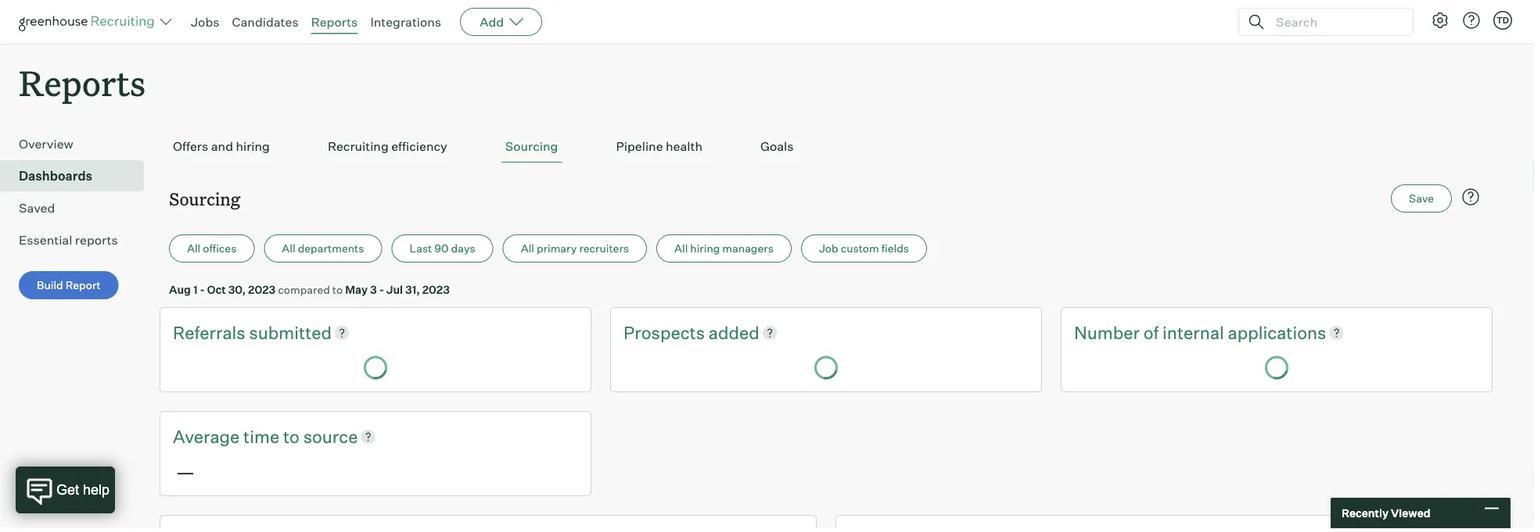 Task type: locate. For each thing, give the bounding box(es) containing it.
tab list containing offers and hiring
[[169, 131, 1483, 163]]

0 horizontal spatial 2023
[[248, 283, 276, 297]]

all
[[187, 242, 200, 256], [282, 242, 295, 256], [521, 242, 534, 256], [674, 242, 688, 256]]

sourcing button
[[501, 131, 562, 163]]

reports right candidates link
[[311, 14, 358, 30]]

hiring inside tab list
[[236, 139, 270, 154]]

add
[[480, 14, 504, 30]]

save
[[1409, 192, 1434, 206]]

0 horizontal spatial sourcing
[[169, 187, 240, 210]]

greenhouse recruiting image
[[19, 13, 160, 31]]

submitted
[[249, 322, 332, 344]]

1
[[193, 283, 198, 297]]

0 vertical spatial hiring
[[236, 139, 270, 154]]

1 vertical spatial sourcing
[[169, 187, 240, 210]]

all primary recruiters
[[521, 242, 629, 256]]

offers
[[173, 139, 208, 154]]

0 horizontal spatial hiring
[[236, 139, 270, 154]]

applications link
[[1228, 321, 1327, 345]]

referrals link
[[173, 321, 249, 345]]

jobs link
[[191, 14, 219, 30]]

1 vertical spatial to
[[283, 426, 300, 448]]

2023 right 30,
[[248, 283, 276, 297]]

1 all from the left
[[187, 242, 200, 256]]

sourcing
[[505, 139, 558, 154], [169, 187, 240, 210]]

tab list
[[169, 131, 1483, 163]]

1 horizontal spatial to
[[332, 283, 343, 297]]

1 horizontal spatial reports
[[311, 14, 358, 30]]

1 - from the left
[[200, 283, 205, 297]]

recently viewed
[[1342, 507, 1431, 521]]

last
[[410, 242, 432, 256]]

number link
[[1074, 321, 1144, 345]]

to
[[332, 283, 343, 297], [283, 426, 300, 448]]

1 vertical spatial hiring
[[690, 242, 720, 256]]

- right 1
[[200, 283, 205, 297]]

save button
[[1391, 185, 1452, 213]]

- right 3
[[379, 283, 384, 297]]

31,
[[405, 283, 420, 297]]

primary
[[537, 242, 577, 256]]

hiring right and
[[236, 139, 270, 154]]

1 horizontal spatial sourcing
[[505, 139, 558, 154]]

offers and hiring button
[[169, 131, 274, 163]]

hiring left the managers
[[690, 242, 720, 256]]

pipeline
[[616, 139, 663, 154]]

average
[[173, 426, 240, 448]]

to right the time
[[283, 426, 300, 448]]

-
[[200, 283, 205, 297], [379, 283, 384, 297]]

1 horizontal spatial 2023
[[422, 283, 450, 297]]

candidates link
[[232, 14, 299, 30]]

job
[[819, 242, 838, 256]]

2 all from the left
[[282, 242, 295, 256]]

report
[[65, 279, 101, 292]]

added
[[709, 322, 760, 344]]

prospects link
[[624, 321, 709, 345]]

4 all from the left
[[674, 242, 688, 256]]

goals
[[761, 139, 794, 154]]

aug 1 - oct 30, 2023 compared to may 3 - jul 31, 2023
[[169, 283, 450, 297]]

compared
[[278, 283, 330, 297]]

1 vertical spatial reports
[[19, 59, 146, 106]]

0 horizontal spatial reports
[[19, 59, 146, 106]]

efficiency
[[391, 139, 447, 154]]

may
[[345, 283, 368, 297]]

job custom fields button
[[801, 235, 927, 263]]

3 all from the left
[[521, 242, 534, 256]]

0 vertical spatial reports
[[311, 14, 358, 30]]

integrations
[[370, 14, 441, 30]]

internal link
[[1163, 321, 1228, 345]]

recruiters
[[579, 242, 629, 256]]

essential reports
[[19, 233, 118, 248]]

overview
[[19, 136, 73, 152]]

all left departments
[[282, 242, 295, 256]]

1 horizontal spatial -
[[379, 283, 384, 297]]

faq image
[[1462, 188, 1480, 207]]

reports
[[311, 14, 358, 30], [19, 59, 146, 106]]

reports down greenhouse recruiting image
[[19, 59, 146, 106]]

referrals
[[173, 322, 249, 344]]

all for all primary recruiters
[[521, 242, 534, 256]]

all left primary
[[521, 242, 534, 256]]

overview link
[[19, 135, 138, 154]]

0 horizontal spatial -
[[200, 283, 205, 297]]

td button
[[1494, 11, 1512, 30]]

sourcing inside button
[[505, 139, 558, 154]]

prospects
[[624, 322, 709, 344]]

0 vertical spatial sourcing
[[505, 139, 558, 154]]

managers
[[722, 242, 774, 256]]

dashboards
[[19, 168, 92, 184]]

all left offices
[[187, 242, 200, 256]]

saved
[[19, 200, 55, 216]]

aug
[[169, 283, 191, 297]]

all offices
[[187, 242, 237, 256]]

—
[[176, 460, 195, 484]]

hiring
[[236, 139, 270, 154], [690, 242, 720, 256]]

to left may
[[332, 283, 343, 297]]

all left the managers
[[674, 242, 688, 256]]

2023 right 31,
[[422, 283, 450, 297]]

all primary recruiters button
[[503, 235, 647, 263]]

source
[[303, 426, 358, 448]]

last 90 days
[[410, 242, 476, 256]]

essential
[[19, 233, 72, 248]]

build report button
[[19, 272, 119, 300]]



Task type: describe. For each thing, give the bounding box(es) containing it.
Search text field
[[1272, 11, 1399, 33]]

1 horizontal spatial hiring
[[690, 242, 720, 256]]

pipeline health
[[616, 139, 703, 154]]

source link
[[303, 425, 358, 449]]

job custom fields
[[819, 242, 909, 256]]

internal
[[1163, 322, 1224, 344]]

of
[[1144, 322, 1159, 344]]

goals button
[[757, 131, 798, 163]]

viewed
[[1391, 507, 1431, 521]]

submitted link
[[249, 321, 332, 345]]

added link
[[709, 321, 760, 345]]

saved link
[[19, 199, 138, 218]]

jobs
[[191, 14, 219, 30]]

applications
[[1228, 322, 1327, 344]]

configure image
[[1431, 11, 1450, 30]]

reports
[[75, 233, 118, 248]]

integrations link
[[370, 14, 441, 30]]

custom
[[841, 242, 879, 256]]

to link
[[283, 425, 303, 449]]

1 2023 from the left
[[248, 283, 276, 297]]

3
[[370, 283, 377, 297]]

build report
[[37, 279, 101, 292]]

30,
[[228, 283, 246, 297]]

recruiting
[[328, 139, 389, 154]]

time link
[[243, 425, 283, 449]]

90
[[434, 242, 449, 256]]

essential reports link
[[19, 231, 138, 250]]

offers and hiring
[[173, 139, 270, 154]]

2 2023 from the left
[[422, 283, 450, 297]]

dashboards link
[[19, 167, 138, 186]]

all departments button
[[264, 235, 382, 263]]

reports link
[[311, 14, 358, 30]]

recently
[[1342, 507, 1389, 521]]

average time to
[[173, 426, 303, 448]]

departments
[[298, 242, 364, 256]]

2 - from the left
[[379, 283, 384, 297]]

all hiring managers button
[[656, 235, 792, 263]]

all offices button
[[169, 235, 255, 263]]

td button
[[1491, 8, 1516, 33]]

all departments
[[282, 242, 364, 256]]

all for all offices
[[187, 242, 200, 256]]

all for all departments
[[282, 242, 295, 256]]

number of internal
[[1074, 322, 1228, 344]]

time
[[243, 426, 279, 448]]

0 horizontal spatial to
[[283, 426, 300, 448]]

of link
[[1144, 321, 1163, 345]]

0 vertical spatial to
[[332, 283, 343, 297]]

jul
[[386, 283, 403, 297]]

recruiting efficiency button
[[324, 131, 451, 163]]

average link
[[173, 425, 243, 449]]

all for all hiring managers
[[674, 242, 688, 256]]

candidates
[[232, 14, 299, 30]]

fields
[[882, 242, 909, 256]]

oct
[[207, 283, 226, 297]]

days
[[451, 242, 476, 256]]

last 90 days button
[[392, 235, 494, 263]]

td
[[1497, 15, 1509, 25]]

recruiting efficiency
[[328, 139, 447, 154]]

health
[[666, 139, 703, 154]]

pipeline health button
[[612, 131, 707, 163]]

and
[[211, 139, 233, 154]]

build
[[37, 279, 63, 292]]

all hiring managers
[[674, 242, 774, 256]]

offices
[[203, 242, 237, 256]]

add button
[[460, 8, 542, 36]]

number
[[1074, 322, 1140, 344]]



Task type: vqa. For each thing, say whether or not it's contained in the screenshot.
4th + Add another from the bottom of the page
no



